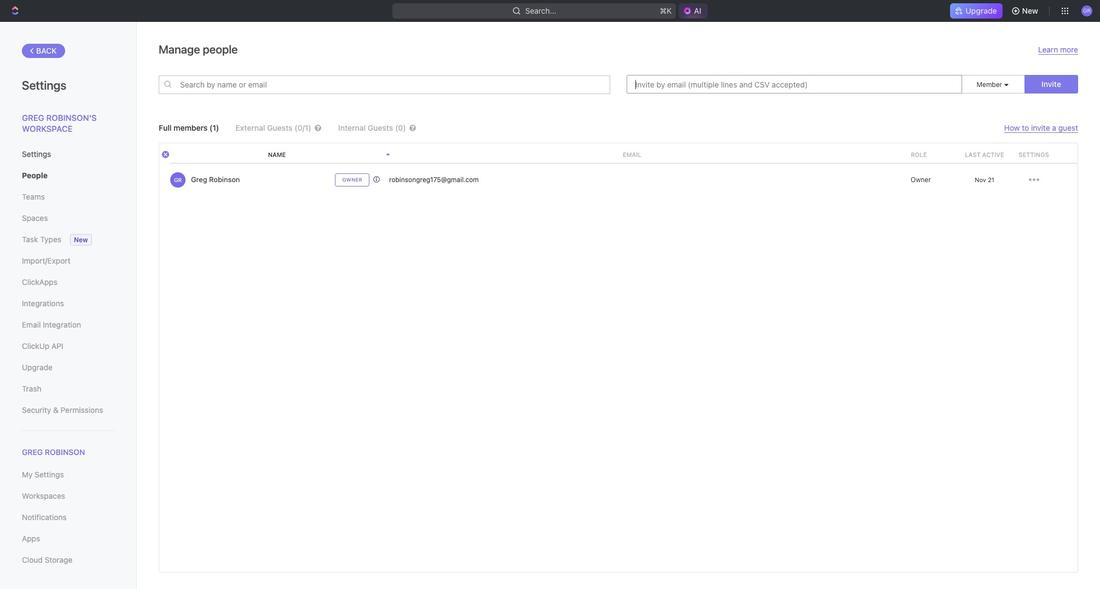 Task type: vqa. For each thing, say whether or not it's contained in the screenshot.
Lose all my money
no



Task type: locate. For each thing, give the bounding box(es) containing it.
1 vertical spatial email
[[22, 320, 41, 330]]

1 guests from the left
[[267, 123, 293, 132]]

1 horizontal spatial email
[[623, 151, 642, 158]]

0 vertical spatial greg robinson
[[191, 175, 240, 184]]

0 horizontal spatial robinson
[[45, 448, 85, 457]]

people
[[203, 43, 238, 56]]

import/export
[[22, 256, 70, 266]]

robinson inside settings "element"
[[45, 448, 85, 457]]

last active
[[965, 151, 1004, 158]]

clickup
[[22, 342, 49, 351]]

to
[[1022, 123, 1029, 132]]

teams link
[[22, 188, 114, 206]]

integration
[[43, 320, 81, 330]]

0 horizontal spatial email
[[22, 320, 41, 330]]

internal
[[338, 123, 366, 132]]

0 horizontal spatial greg robinson
[[22, 448, 85, 457]]

greg
[[22, 113, 44, 123], [191, 175, 207, 184], [22, 448, 43, 457]]

clickapps link
[[22, 273, 114, 292]]

0 vertical spatial robinson
[[209, 175, 240, 184]]

robinson down (1)
[[209, 175, 240, 184]]

upgrade
[[966, 6, 997, 15], [22, 363, 53, 372]]

upgrade left new button
[[966, 6, 997, 15]]

1 horizontal spatial upgrade
[[966, 6, 997, 15]]

greg inside greg robinson's workspace
[[22, 113, 44, 123]]

gr
[[1083, 7, 1091, 14], [174, 177, 182, 183]]

0 vertical spatial email
[[623, 151, 642, 158]]

Search by name or email text field
[[159, 75, 610, 94]]

robinson up my settings link
[[45, 448, 85, 457]]

spaces
[[22, 213, 48, 223]]

2 vertical spatial greg
[[22, 448, 43, 457]]

new
[[1022, 6, 1038, 15], [74, 236, 88, 244]]

import/export link
[[22, 252, 114, 270]]

upgrade down clickup
[[22, 363, 53, 372]]

role
[[911, 151, 927, 158]]

how to invite a guest link
[[1004, 123, 1078, 133]]

1 vertical spatial greg robinson
[[22, 448, 85, 457]]

full
[[159, 123, 172, 132]]

settings
[[22, 78, 66, 93], [22, 149, 51, 159], [1019, 151, 1049, 158], [35, 470, 64, 480]]

1 vertical spatial gr
[[174, 177, 182, 183]]

1 horizontal spatial upgrade link
[[951, 3, 1003, 19]]

ai
[[694, 6, 702, 15]]

search...
[[525, 6, 556, 15]]

1 vertical spatial greg
[[191, 175, 207, 184]]

1 vertical spatial upgrade
[[22, 363, 53, 372]]

full members (1)
[[159, 123, 219, 132]]

ai button
[[679, 3, 708, 19]]

new up learn
[[1022, 6, 1038, 15]]

settings up people
[[22, 149, 51, 159]]

greg up workspace
[[22, 113, 44, 123]]

1 vertical spatial upgrade link
[[22, 359, 114, 377]]

guests for internal
[[368, 123, 393, 132]]

my
[[22, 470, 33, 480]]

0 horizontal spatial owner
[[342, 177, 362, 183]]

0 vertical spatial greg
[[22, 113, 44, 123]]

1 horizontal spatial new
[[1022, 6, 1038, 15]]

back
[[36, 46, 57, 55]]

integrations link
[[22, 295, 114, 313]]

greg down 'members'
[[191, 175, 207, 184]]

name
[[268, 151, 286, 158]]

1 vertical spatial new
[[74, 236, 88, 244]]

gr inside dropdown button
[[1083, 7, 1091, 14]]

upgrade link
[[951, 3, 1003, 19], [22, 359, 114, 377]]

cloud
[[22, 556, 43, 565]]

email
[[623, 151, 642, 158], [22, 320, 41, 330]]

robinson
[[209, 175, 240, 184], [45, 448, 85, 457]]

how
[[1004, 123, 1020, 132]]

2 guests from the left
[[368, 123, 393, 132]]

1 vertical spatial robinson
[[45, 448, 85, 457]]

settings down the how to invite a guest link
[[1019, 151, 1049, 158]]

people
[[22, 171, 48, 180]]

guests
[[267, 123, 293, 132], [368, 123, 393, 132]]

1 horizontal spatial greg robinson
[[191, 175, 240, 184]]

back link
[[22, 44, 65, 58]]

a
[[1052, 123, 1057, 132]]

upgrade link down clickup api link
[[22, 359, 114, 377]]

greg robinson up my settings
[[22, 448, 85, 457]]

&
[[53, 406, 58, 415]]

owner down role
[[911, 175, 931, 184]]

email integration link
[[22, 316, 114, 334]]

21
[[988, 176, 995, 183]]

0 horizontal spatial guests
[[267, 123, 293, 132]]

greg robinson's workspace
[[22, 113, 97, 133]]

upgrade link left new button
[[951, 3, 1003, 19]]

guests left the (0/1)
[[267, 123, 293, 132]]

settings element
[[0, 22, 137, 590]]

cloud storage
[[22, 556, 72, 565]]

0 vertical spatial new
[[1022, 6, 1038, 15]]

permissions
[[61, 406, 103, 415]]

people link
[[22, 166, 114, 185]]

0 vertical spatial upgrade link
[[951, 3, 1003, 19]]

Invite by email (multiple lines and CSV accepted) text field
[[627, 75, 962, 94]]

greg robinson down (1)
[[191, 175, 240, 184]]

1 horizontal spatial gr
[[1083, 7, 1091, 14]]

more
[[1060, 45, 1078, 54]]

guests left (0)
[[368, 123, 393, 132]]

email for email integration
[[22, 320, 41, 330]]

0 horizontal spatial new
[[74, 236, 88, 244]]

email inside settings "element"
[[22, 320, 41, 330]]

nov 21
[[975, 176, 995, 183]]

greg up my
[[22, 448, 43, 457]]

apps
[[22, 534, 40, 544]]

0 vertical spatial upgrade
[[966, 6, 997, 15]]

greg robinson
[[191, 175, 240, 184], [22, 448, 85, 457]]

0 horizontal spatial upgrade
[[22, 363, 53, 372]]

1 horizontal spatial guests
[[368, 123, 393, 132]]

owner
[[911, 175, 931, 184], [342, 177, 362, 183]]

new up import/export link
[[74, 236, 88, 244]]

internal guests (0) button
[[338, 123, 433, 132]]

owner down internal
[[342, 177, 362, 183]]

member
[[977, 80, 1002, 89]]

0 vertical spatial gr
[[1083, 7, 1091, 14]]

settings link
[[22, 145, 114, 164]]

settings right my
[[35, 470, 64, 480]]



Task type: describe. For each thing, give the bounding box(es) containing it.
spaces link
[[22, 209, 114, 228]]

settings down back link
[[22, 78, 66, 93]]

my settings
[[22, 470, 64, 480]]

upgrade inside settings "element"
[[22, 363, 53, 372]]

security
[[22, 406, 51, 415]]

notifications
[[22, 513, 67, 522]]

clickup api link
[[22, 337, 114, 356]]

storage
[[45, 556, 72, 565]]

full members (1) button
[[159, 123, 219, 132]]

invite button
[[1025, 75, 1078, 94]]

email integration
[[22, 320, 81, 330]]

types
[[40, 235, 61, 244]]

workspace
[[22, 123, 72, 133]]

0 horizontal spatial upgrade link
[[22, 359, 114, 377]]

external
[[236, 123, 265, 132]]

trash
[[22, 384, 41, 394]]

1 horizontal spatial owner
[[911, 175, 931, 184]]

guest
[[1059, 123, 1078, 132]]

manage people
[[159, 43, 238, 56]]

guests for external
[[267, 123, 293, 132]]

internal guests (0)
[[338, 123, 406, 132]]

nov
[[975, 176, 986, 183]]

⌘k
[[660, 6, 672, 15]]

clickup api
[[22, 342, 63, 351]]

clickapps
[[22, 278, 57, 287]]

gr button
[[1078, 2, 1096, 20]]

learn more
[[1038, 45, 1078, 54]]

invite
[[1042, 79, 1061, 89]]

invite
[[1031, 123, 1050, 132]]

robinsongreg175@gmail.com
[[389, 175, 479, 184]]

new inside button
[[1022, 6, 1038, 15]]

workspaces link
[[22, 487, 114, 506]]

external guests (0/1) button
[[236, 123, 322, 132]]

(0/1)
[[295, 123, 311, 132]]

trash link
[[22, 380, 114, 399]]

task
[[22, 235, 38, 244]]

learn
[[1038, 45, 1058, 54]]

teams
[[22, 192, 45, 201]]

last
[[965, 151, 981, 158]]

task types
[[22, 235, 61, 244]]

integrations
[[22, 299, 64, 308]]

notifications link
[[22, 509, 114, 527]]

email for email
[[623, 151, 642, 158]]

0 horizontal spatial gr
[[174, 177, 182, 183]]

greg robinson inside settings "element"
[[22, 448, 85, 457]]

active
[[983, 151, 1004, 158]]

(1)
[[210, 123, 219, 132]]

security & permissions
[[22, 406, 103, 415]]

members
[[174, 123, 208, 132]]

robinson's
[[46, 113, 97, 123]]

how to invite a guest
[[1004, 123, 1078, 132]]

my settings link
[[22, 466, 114, 485]]

new inside settings "element"
[[74, 236, 88, 244]]

member button
[[977, 80, 1010, 89]]

new button
[[1007, 2, 1045, 20]]

external guests (0/1)
[[236, 123, 311, 132]]

1 horizontal spatial robinson
[[209, 175, 240, 184]]

cloud storage link
[[22, 551, 114, 570]]

owner button
[[907, 175, 931, 184]]

manage
[[159, 43, 200, 56]]

apps link
[[22, 530, 114, 549]]

security & permissions link
[[22, 401, 114, 420]]

api
[[51, 342, 63, 351]]

(0)
[[395, 123, 406, 132]]

workspaces
[[22, 492, 65, 501]]



